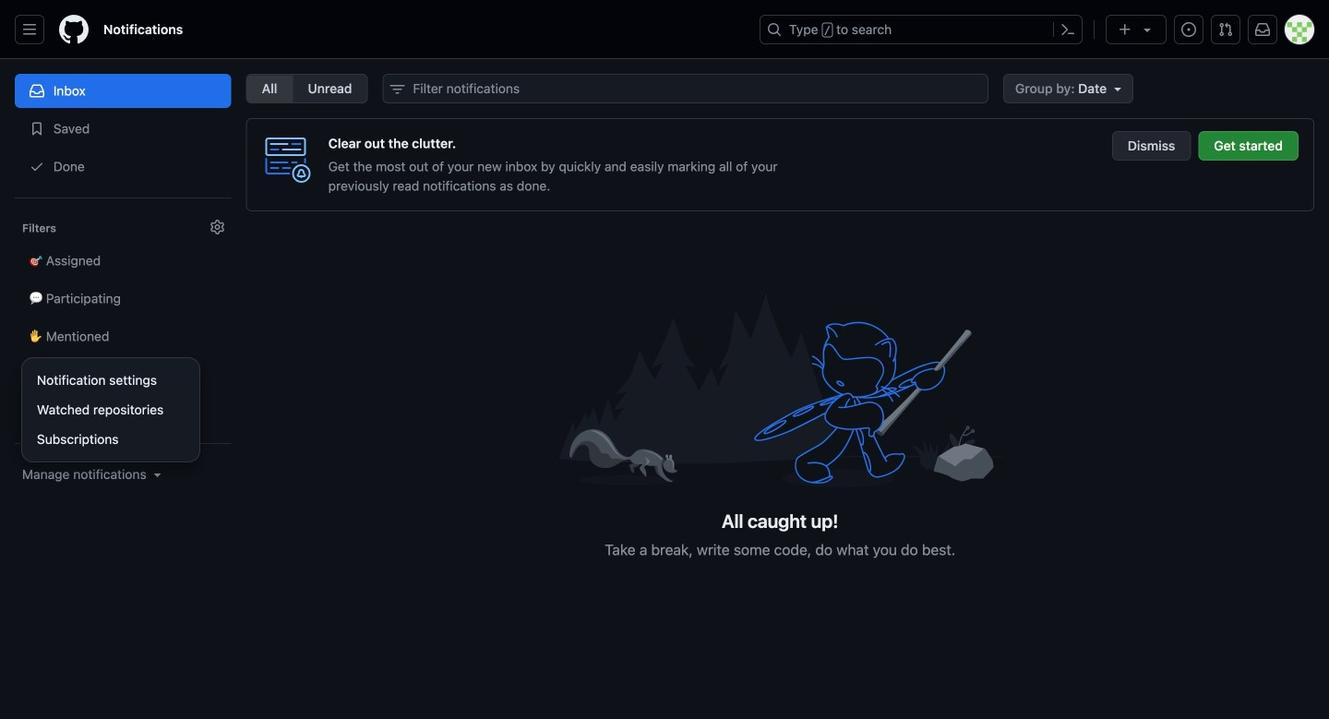 Task type: vqa. For each thing, say whether or not it's contained in the screenshot.
fork icon in the bottom of the page
no



Task type: locate. For each thing, give the bounding box(es) containing it.
1 horizontal spatial triangle down image
[[1141, 22, 1155, 37]]

inbox zero image
[[559, 285, 1002, 495]]

0 horizontal spatial triangle down image
[[150, 467, 165, 482]]

menu
[[22, 358, 199, 462]]

1 vertical spatial triangle down image
[[150, 467, 165, 482]]

None search field
[[383, 74, 989, 103]]

check image
[[30, 159, 44, 174]]

notifications element
[[15, 59, 231, 637]]

issue opened image
[[1182, 22, 1197, 37]]

triangle down image
[[1141, 22, 1155, 37], [150, 467, 165, 482]]

customize filters image
[[210, 220, 225, 235]]



Task type: describe. For each thing, give the bounding box(es) containing it.
git pull request image
[[1219, 22, 1234, 37]]

bookmark image
[[30, 121, 44, 136]]

command palette image
[[1061, 22, 1076, 37]]

inbox image
[[30, 84, 44, 98]]

Filter notifications text field
[[383, 74, 989, 103]]

triangle down image
[[1111, 81, 1126, 96]]

triangle down image inside notifications element
[[150, 467, 165, 482]]

notifications image
[[1256, 22, 1271, 37]]

filter image
[[390, 82, 405, 97]]

0 vertical spatial triangle down image
[[1141, 22, 1155, 37]]

plus image
[[1118, 22, 1133, 37]]

menu inside notifications element
[[22, 358, 199, 462]]

homepage image
[[59, 15, 89, 44]]



